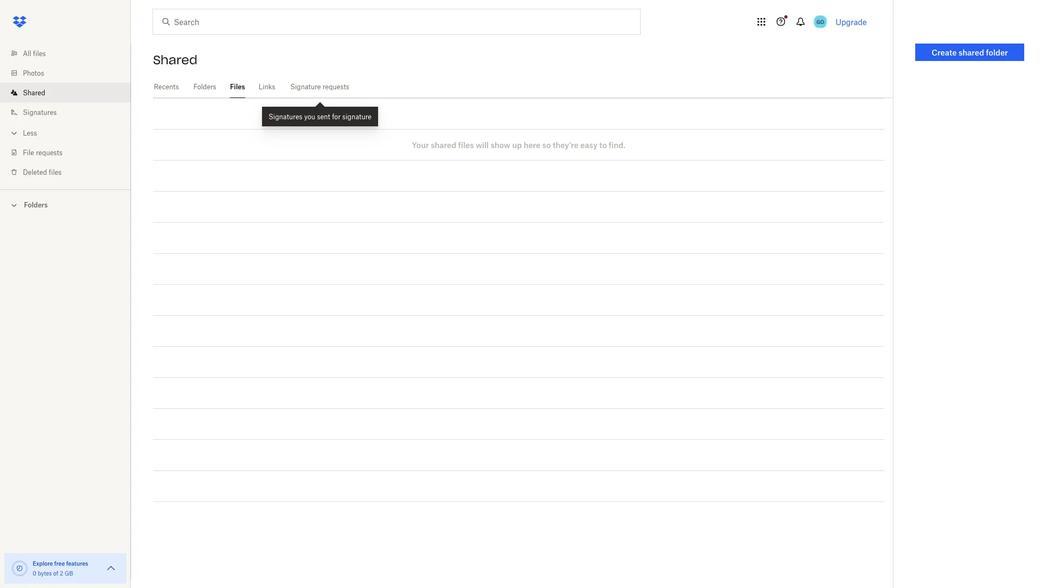 Task type: describe. For each thing, give the bounding box(es) containing it.
your
[[412, 140, 429, 150]]

explore free features 0 bytes of 2 gb
[[33, 561, 88, 577]]

deleted files
[[23, 168, 62, 176]]

to
[[600, 140, 607, 150]]

folders button
[[0, 197, 131, 213]]

bytes
[[38, 570, 52, 577]]

create shared folder
[[932, 48, 1008, 57]]

up
[[512, 140, 522, 150]]

shared link
[[9, 83, 131, 102]]

links
[[259, 83, 275, 91]]

files link
[[230, 76, 245, 96]]

they're
[[553, 140, 579, 150]]

file requests link
[[9, 143, 131, 162]]

recents
[[154, 83, 179, 91]]

files for deleted files
[[49, 168, 62, 176]]

1 vertical spatial files
[[458, 140, 474, 150]]

less
[[23, 129, 37, 137]]

features
[[66, 561, 88, 567]]

create
[[932, 48, 957, 57]]

your shared files will show up here so they're easy to find.
[[412, 140, 626, 150]]

signatures link
[[9, 102, 131, 122]]

photos link
[[9, 63, 131, 83]]

links link
[[258, 76, 276, 96]]

show
[[491, 140, 511, 150]]

all
[[23, 49, 31, 58]]

will
[[476, 140, 489, 150]]

file requests
[[23, 149, 63, 157]]

folder
[[987, 48, 1008, 57]]

upgrade
[[836, 17, 867, 26]]

folders inside button
[[24, 201, 48, 209]]

signature
[[291, 83, 321, 91]]

photos
[[23, 69, 44, 77]]

signatures for signatures
[[23, 108, 57, 116]]

for
[[332, 113, 341, 121]]

0 vertical spatial shared
[[153, 52, 198, 68]]



Task type: locate. For each thing, give the bounding box(es) containing it.
shared down photos
[[23, 89, 45, 97]]

sent
[[317, 113, 330, 121]]

list containing all files
[[0, 37, 131, 190]]

quota usage element
[[11, 560, 28, 578]]

signatures for signatures you sent for signature
[[269, 113, 303, 121]]

requests inside 'list'
[[36, 149, 63, 157]]

all files link
[[9, 44, 131, 63]]

signature requests link
[[289, 76, 351, 96]]

1 vertical spatial folders
[[24, 201, 48, 209]]

upgrade link
[[836, 17, 867, 26]]

deleted
[[23, 168, 47, 176]]

files for all files
[[33, 49, 46, 58]]

0 horizontal spatial signatures
[[23, 108, 57, 116]]

files left will
[[458, 140, 474, 150]]

folders link
[[193, 76, 217, 96]]

files
[[230, 83, 245, 91]]

0 vertical spatial requests
[[323, 83, 349, 91]]

0 horizontal spatial folders
[[24, 201, 48, 209]]

1 horizontal spatial folders
[[194, 83, 216, 91]]

shared inside list item
[[23, 89, 45, 97]]

shared left folder
[[959, 48, 985, 57]]

folders
[[194, 83, 216, 91], [24, 201, 48, 209]]

shared
[[959, 48, 985, 57], [431, 140, 457, 150]]

1 horizontal spatial files
[[49, 168, 62, 176]]

0 horizontal spatial shared
[[23, 89, 45, 97]]

0 horizontal spatial files
[[33, 49, 46, 58]]

shared
[[153, 52, 198, 68], [23, 89, 45, 97]]

1 vertical spatial shared
[[23, 89, 45, 97]]

tab list containing recents
[[153, 76, 893, 98]]

0 vertical spatial shared
[[959, 48, 985, 57]]

1 horizontal spatial shared
[[959, 48, 985, 57]]

2 vertical spatial files
[[49, 168, 62, 176]]

1 horizontal spatial shared
[[153, 52, 198, 68]]

explore
[[33, 561, 53, 567]]

gb
[[65, 570, 73, 577]]

Search in folder "Dropbox" text field
[[174, 16, 618, 28]]

0 vertical spatial folders
[[194, 83, 216, 91]]

0
[[33, 570, 36, 577]]

dropbox image
[[9, 11, 31, 33]]

0 horizontal spatial requests
[[36, 149, 63, 157]]

1 horizontal spatial requests
[[323, 83, 349, 91]]

0 vertical spatial files
[[33, 49, 46, 58]]

signature
[[343, 113, 372, 121]]

requests for signature requests
[[323, 83, 349, 91]]

files right deleted
[[49, 168, 62, 176]]

list
[[0, 37, 131, 190]]

2 horizontal spatial files
[[458, 140, 474, 150]]

files right all
[[33, 49, 46, 58]]

shared right your
[[431, 140, 457, 150]]

signatures you sent for signature
[[269, 113, 372, 121]]

find.
[[609, 140, 626, 150]]

shared for your
[[431, 140, 457, 150]]

signatures
[[23, 108, 57, 116], [269, 113, 303, 121]]

folders down deleted
[[24, 201, 48, 209]]

requests up for
[[323, 83, 349, 91]]

recents link
[[153, 76, 180, 96]]

1 horizontal spatial signatures
[[269, 113, 303, 121]]

tab list
[[153, 76, 893, 98]]

so
[[543, 140, 551, 150]]

shared inside button
[[959, 48, 985, 57]]

deleted files link
[[9, 162, 131, 182]]

signatures inside 'list'
[[23, 108, 57, 116]]

requests right file
[[36, 149, 63, 157]]

you
[[304, 113, 315, 121]]

folders left files
[[194, 83, 216, 91]]

1 vertical spatial shared
[[431, 140, 457, 150]]

2
[[60, 570, 63, 577]]

shared up recents link at top left
[[153, 52, 198, 68]]

less image
[[9, 128, 20, 139]]

shared for create
[[959, 48, 985, 57]]

go
[[817, 18, 825, 25]]

file
[[23, 149, 34, 157]]

of
[[53, 570, 58, 577]]

0 horizontal spatial shared
[[431, 140, 457, 150]]

signatures left you
[[269, 113, 303, 121]]

signature requests
[[291, 83, 349, 91]]

all files
[[23, 49, 46, 58]]

shared list item
[[0, 83, 131, 102]]

files
[[33, 49, 46, 58], [458, 140, 474, 150], [49, 168, 62, 176]]

requests for file requests
[[36, 149, 63, 157]]

1 vertical spatial requests
[[36, 149, 63, 157]]

here
[[524, 140, 541, 150]]

requests
[[323, 83, 349, 91], [36, 149, 63, 157]]

easy
[[581, 140, 598, 150]]

requests inside tab list
[[323, 83, 349, 91]]

create shared folder button
[[916, 44, 1025, 61]]

signatures up less
[[23, 108, 57, 116]]

free
[[54, 561, 65, 567]]

go button
[[812, 13, 829, 31]]



Task type: vqa. For each thing, say whether or not it's contained in the screenshot.
ONLY YOU for name
no



